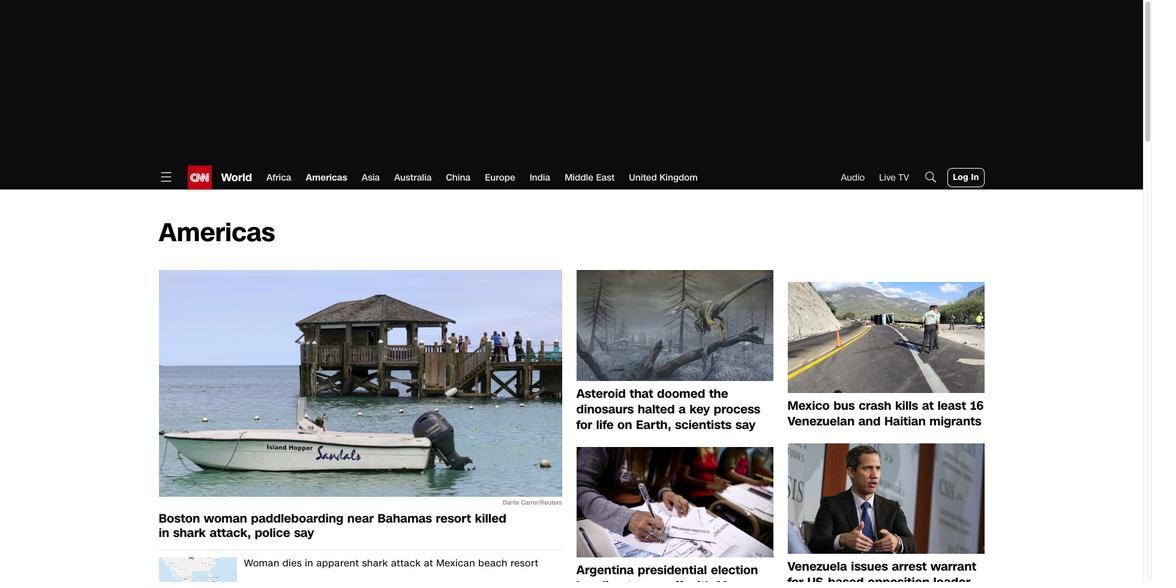 Task type: describe. For each thing, give the bounding box(es) containing it.
the
[[709, 385, 729, 402]]

mexican
[[436, 556, 475, 570]]

that
[[630, 385, 654, 402]]

venezuela issues arrest warrant for us-based opposition leade
[[788, 558, 977, 582]]

log in
[[953, 172, 979, 183]]

asia
[[362, 172, 380, 184]]

live tv
[[880, 172, 909, 184]]

life
[[596, 416, 614, 433]]

middle east link
[[565, 166, 615, 190]]

woman
[[244, 556, 280, 570]]

woman dies in apparent shark attack at mexican beach resort
[[244, 556, 539, 570]]

haitian
[[885, 413, 926, 429]]

for inside 'asteroid that doomed the dinosaurs halted a key process for life on earth, scientists say'
[[577, 416, 593, 433]]

live
[[880, 172, 896, 184]]

venezuela
[[788, 558, 848, 575]]

off
[[667, 577, 683, 582]]

to
[[628, 577, 640, 582]]

americas link
[[306, 166, 347, 190]]

presidential
[[638, 562, 707, 579]]

open menu icon image
[[159, 170, 173, 184]]

process
[[714, 401, 761, 417]]

apparent
[[316, 556, 359, 570]]

in the aftermath of the chicxulub impact weeks or months earlier, the last remaining non-avian dinosaurs struggle to eke out an existence. the heat from infalling debris initially led to a rise in temperature so great that many animals would have been killed within days. weeks later, our planet's atmosphere is choked with soot, dust and other deposits, cutting off the sun, and global temperatures have plummeted. without the sun for photosynthesis, plants die off worldwide, collapsing the food chain. here, a lone, injured and half-starved dakotaraptor surveys the remains of her territory in what will be known, 66 million years later, as hell creek. image
[[577, 270, 773, 381]]

with
[[687, 577, 713, 582]]

and
[[859, 413, 881, 429]]

melaque bay map image
[[159, 558, 237, 582]]

migrants
[[930, 413, 982, 429]]

audio link
[[841, 172, 865, 184]]

police
[[255, 525, 290, 541]]

run-
[[643, 577, 667, 582]]

kingdom
[[660, 172, 698, 184]]

woman dies in apparent shark attack at mexican beach resort link
[[237, 556, 569, 582]]

carrer/reuters
[[521, 499, 562, 507]]

boston woman paddleboarding near bahamas resort killed in shark attack, police say
[[159, 510, 506, 541]]

boston woman paddleboarding near bahamas resort killed in shark attack, police say link
[[159, 510, 562, 541]]

bahamas
[[378, 510, 432, 527]]

for inside the venezuela issues arrest warrant for us-based opposition leade
[[788, 574, 804, 582]]

shark
[[362, 556, 388, 570]]

asia link
[[362, 166, 380, 190]]

venezuelan
[[788, 413, 855, 429]]

india link
[[530, 166, 551, 190]]

based
[[828, 574, 864, 582]]

halted
[[638, 401, 675, 417]]

middle east
[[565, 172, 615, 184]]

people gather on the resort pier after what police described as a fatal shark attack against a tourist at sandals royal bahamian resort, in nassau, bahamas december 4, 2023.  reuters/dante carrer image
[[159, 270, 562, 497]]

opposition
[[868, 574, 930, 582]]

dies
[[283, 556, 302, 570]]

united
[[629, 172, 657, 184]]

a polling station member works at a polling center in tigre, buenos aires, during the argentine presidential election on october 22, 2023. argentines head to the polls gripped by anxiety and with one thing in mind: to escape an economic quagmire that has seen annual inflation hit almost 140 percent. (photo by emiliano lasalvia / afp) (photo by emiliano lasalvia/afp via getty images) image
[[577, 447, 773, 558]]

crash
[[859, 397, 892, 414]]

election
[[711, 562, 758, 579]]

china
[[446, 172, 471, 184]]

australia
[[394, 172, 432, 184]]

kills
[[896, 397, 919, 414]]

dante carrer/reuters link
[[159, 270, 562, 511]]

mexico
[[788, 397, 830, 414]]

killed
[[475, 510, 506, 527]]

search icon image
[[924, 170, 938, 184]]

attack
[[391, 556, 421, 570]]

juan guaido, venezuela's opposition leader, speaks during an event at the center for strategic and international studies (csis) in washington, dc, us, on friday, may 5, 2023. venezuela's opposition has regained control of the nation's bank accounts in the us, a decision by the us state department which ends a lockout caused by a void in the opposition's leadership. photographer: sarah silbiger/bloomberg via getty images image
[[788, 443, 985, 554]]

log in link
[[948, 168, 985, 187]]

dante carrer/reuters
[[503, 499, 562, 507]]

0 vertical spatial americas
[[306, 172, 347, 184]]

asteroid that doomed the dinosaurs halted a key process for life on earth, scientists say
[[577, 385, 761, 433]]

in shark attack,
[[159, 525, 251, 541]]

warrant
[[931, 558, 977, 575]]

beach
[[478, 556, 508, 570]]



Task type: vqa. For each thing, say whether or not it's contained in the screenshot.
main content
no



Task type: locate. For each thing, give the bounding box(es) containing it.
bus
[[834, 397, 855, 414]]

resort inside 'boston woman paddleboarding near bahamas resort killed in shark attack, police say'
[[436, 510, 471, 527]]

0 vertical spatial resort
[[436, 510, 471, 527]]

audio
[[841, 172, 865, 184]]

1 vertical spatial resort
[[511, 556, 539, 570]]

dinosaurs
[[577, 401, 634, 417]]

1 horizontal spatial resort
[[511, 556, 539, 570]]

say inside 'boston woman paddleboarding near bahamas resort killed in shark attack, police say'
[[294, 525, 314, 541]]

in
[[305, 556, 313, 570]]

say inside 'asteroid that doomed the dinosaurs halted a key process for life on earth, scientists say'
[[736, 416, 756, 433]]

boston
[[159, 510, 200, 527]]

europe link
[[485, 166, 515, 190]]

0 horizontal spatial americas
[[159, 215, 275, 250]]

europe
[[485, 172, 515, 184]]

resort left killed
[[436, 510, 471, 527]]

live tv link
[[880, 172, 909, 184]]

a
[[679, 401, 686, 417]]

middle
[[565, 172, 594, 184]]

for left life
[[577, 416, 593, 433]]

resort right the beach
[[511, 556, 539, 570]]

1 horizontal spatial americas
[[306, 172, 347, 184]]

united kingdom link
[[629, 166, 698, 190]]

dante
[[503, 499, 520, 507]]

asteroid
[[577, 385, 626, 402]]

africa link
[[267, 166, 291, 190]]

near
[[347, 510, 374, 527]]

1 horizontal spatial at
[[922, 397, 934, 414]]

doomed
[[657, 385, 705, 402]]

heading
[[577, 577, 624, 582]]

for
[[577, 416, 593, 433], [788, 574, 804, 582]]

venezuela issues arrest warrant for us-based opposition leade link
[[788, 558, 985, 582]]

argentina presidential election heading to run-off with mass link
[[577, 562, 773, 582]]

log
[[953, 172, 969, 183]]

americas left the "asia" link
[[306, 172, 347, 184]]

world link
[[212, 166, 252, 190]]

on
[[618, 416, 632, 433]]

1 vertical spatial for
[[788, 574, 804, 582]]

1 vertical spatial say
[[294, 525, 314, 541]]

earth,
[[636, 416, 671, 433]]

tv
[[899, 172, 909, 184]]

at inside "mexico bus crash kills at least 16 venezuelan and haitian migrants"
[[922, 397, 934, 414]]

australia link
[[394, 166, 432, 190]]

mexico bus crash kills at least 16 venezuelan and haitian migrants
[[788, 397, 984, 429]]

asteroid that doomed the dinosaurs halted a key process for life on earth, scientists say link
[[577, 385, 773, 433]]

woman
[[204, 510, 247, 527]]

scientists
[[675, 416, 732, 433]]

us-
[[808, 574, 828, 582]]

india
[[530, 172, 551, 184]]

0 vertical spatial at
[[922, 397, 934, 414]]

key
[[690, 401, 710, 417]]

east
[[596, 172, 615, 184]]

0 horizontal spatial resort
[[436, 510, 471, 527]]

argentina presidential election heading to run-off with mass
[[577, 562, 758, 582]]

16
[[970, 397, 984, 414]]

say right scientists
[[736, 416, 756, 433]]

americas
[[306, 172, 347, 184], [159, 215, 275, 250]]

in
[[972, 172, 979, 183]]

issues
[[851, 558, 888, 575]]

0 vertical spatial say
[[736, 416, 756, 433]]

1 vertical spatial americas
[[159, 215, 275, 250]]

for left us-
[[788, 574, 804, 582]]

least
[[938, 397, 966, 414]]

0 horizontal spatial at
[[424, 556, 433, 570]]

1 horizontal spatial for
[[788, 574, 804, 582]]

1 horizontal spatial say
[[736, 416, 756, 433]]

mexico bus crash kills at least 16 venezuelan and haitian migrants link
[[788, 397, 985, 429]]

0 horizontal spatial say
[[294, 525, 314, 541]]

resort
[[436, 510, 471, 527], [511, 556, 539, 570]]

at right "kills"
[[922, 397, 934, 414]]

americas down world link
[[159, 215, 275, 250]]

at right attack
[[424, 556, 433, 570]]

0 vertical spatial for
[[577, 416, 593, 433]]

world
[[221, 170, 252, 185]]

say up in
[[294, 525, 314, 541]]

paddleboarding
[[251, 510, 344, 527]]

arrest
[[892, 558, 927, 575]]

0 horizontal spatial for
[[577, 416, 593, 433]]

at
[[922, 397, 934, 414], [424, 556, 433, 570]]

1 vertical spatial at
[[424, 556, 433, 570]]

china link
[[446, 166, 471, 190]]

argentina
[[577, 562, 634, 579]]

africa
[[267, 172, 291, 184]]

a bus carrying mostly migrants crashed in the mexican state of oaxaca on friday, october 6, killing 18 people, according to a statement from the state attorney general (fgeo). image
[[788, 282, 985, 393]]



